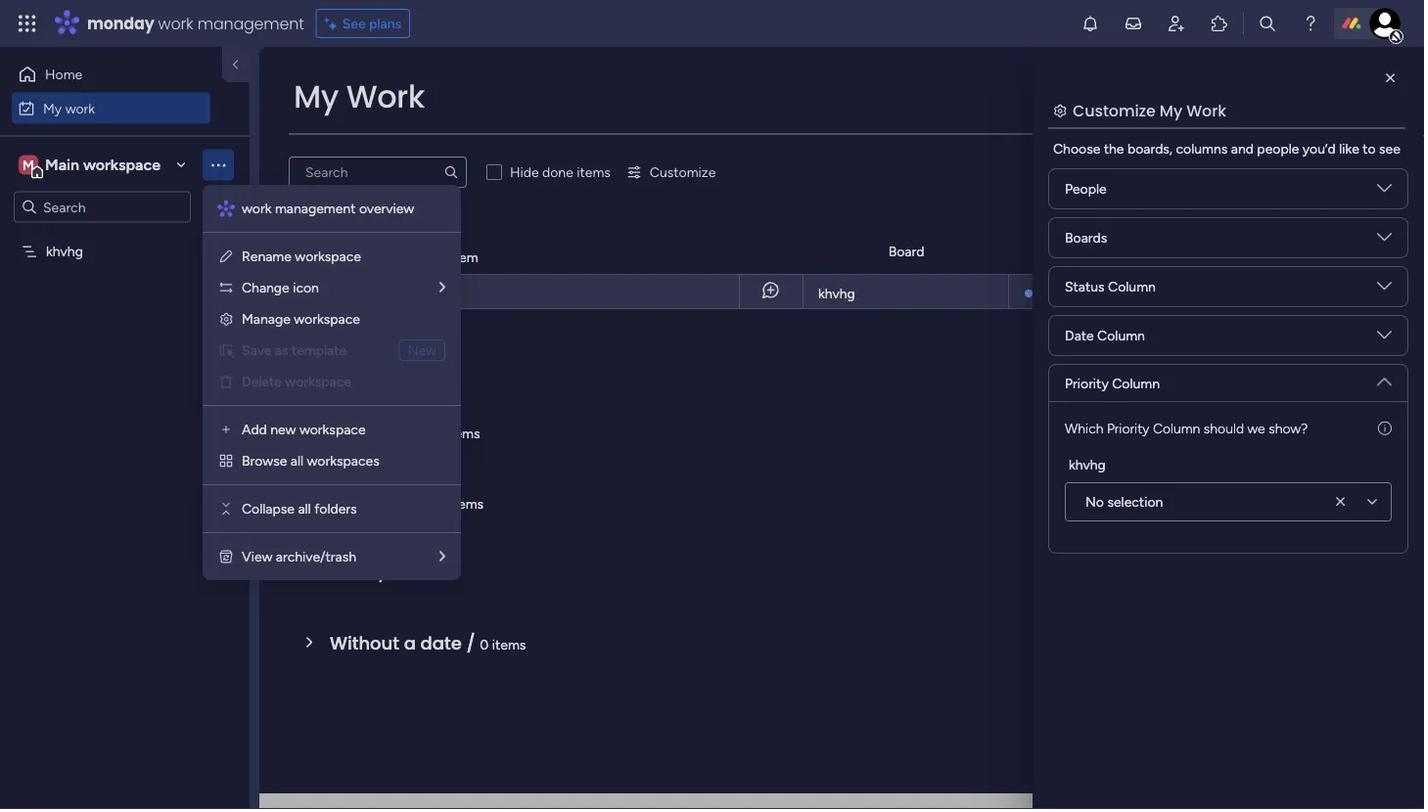 Task type: locate. For each thing, give the bounding box(es) containing it.
rename workspace image
[[218, 249, 234, 264]]

1 vertical spatial all
[[298, 501, 311, 518]]

/
[[428, 243, 437, 268], [390, 349, 399, 374], [421, 420, 430, 445], [424, 490, 433, 515], [379, 561, 388, 586], [467, 631, 476, 656]]

work
[[346, 75, 425, 118], [1187, 99, 1227, 121]]

khvhg inside list box
[[46, 243, 83, 260]]

this left month
[[1048, 286, 1071, 302]]

0 vertical spatial all
[[291, 453, 304, 470]]

should
[[1204, 420, 1245, 437]]

1 horizontal spatial this
[[1048, 286, 1071, 302]]

my for my work
[[43, 100, 62, 117]]

this for week
[[330, 420, 365, 445]]

menu item
[[211, 335, 453, 366]]

work
[[158, 12, 193, 34], [65, 100, 95, 117], [242, 200, 272, 217]]

workspace for rename workspace
[[295, 248, 361, 265]]

0 horizontal spatial customize
[[650, 164, 716, 181]]

2 vertical spatial work
[[242, 200, 272, 217]]

0 horizontal spatial people
[[1065, 181, 1107, 197]]

later
[[330, 561, 374, 586]]

this up workspaces
[[330, 420, 365, 445]]

my work
[[43, 100, 95, 117]]

0
[[404, 355, 412, 371], [434, 425, 443, 442], [438, 496, 447, 512], [392, 566, 401, 583], [480, 637, 489, 653]]

menu containing work management overview
[[203, 185, 461, 581]]

new
[[271, 422, 296, 438]]

we
[[1248, 420, 1266, 437]]

None search field
[[289, 157, 467, 188]]

workspace up search in workspace field
[[83, 156, 161, 174]]

dapulse dropdown down arrow image for people
[[1378, 181, 1393, 203]]

dapulse dropdown down arrow image
[[1378, 181, 1393, 203], [1378, 230, 1393, 252], [1378, 279, 1393, 301], [1378, 367, 1393, 389]]

0 up next week / 0 items
[[434, 425, 443, 442]]

workspace options image
[[209, 155, 228, 175]]

1 horizontal spatial 1
[[442, 249, 448, 265]]

items up the this week / 0 items
[[416, 355, 450, 371]]

to
[[1363, 141, 1377, 157]]

workspace down project
[[294, 311, 360, 328]]

workspace image
[[19, 154, 38, 176]]

work down home
[[65, 100, 95, 117]]

a
[[1419, 284, 1425, 300]]

0 vertical spatial week
[[370, 420, 416, 445]]

manage workspace
[[242, 311, 360, 328]]

work inside menu
[[242, 200, 272, 217]]

items right done
[[577, 164, 611, 181]]

date column
[[1065, 328, 1146, 344]]

1 right project
[[366, 284, 372, 301]]

list arrow image right later / 0 items
[[440, 550, 446, 564]]

workspaces
[[307, 453, 380, 470]]

main content
[[260, 47, 1425, 810]]

change
[[242, 280, 290, 296]]

items up next week / 0 items
[[447, 425, 480, 442]]

work down plans
[[346, 75, 425, 118]]

my work button
[[12, 93, 211, 124]]

the
[[1104, 141, 1125, 157]]

priority up which
[[1065, 375, 1109, 392]]

browse all workspaces
[[242, 453, 380, 470]]

main workspace
[[45, 156, 161, 174]]

all down add new workspace
[[291, 453, 304, 470]]

items
[[577, 164, 611, 181], [416, 355, 450, 371], [447, 425, 480, 442], [450, 496, 484, 512], [404, 566, 438, 583], [492, 637, 526, 653]]

items down the this week / 0 items
[[450, 496, 484, 512]]

workspace up project
[[295, 248, 361, 265]]

0 horizontal spatial date
[[1065, 328, 1095, 344]]

2 horizontal spatial work
[[242, 200, 272, 217]]

1 horizontal spatial my
[[294, 75, 339, 118]]

workspace inside workspace selection element
[[83, 156, 161, 174]]

work for my
[[65, 100, 95, 117]]

1 horizontal spatial customize
[[1073, 99, 1156, 121]]

4 dapulse dropdown down arrow image from the top
[[1378, 367, 1393, 389]]

which priority column should we show?
[[1065, 420, 1308, 437]]

1 vertical spatial customize
[[650, 164, 716, 181]]

priority right which
[[1108, 420, 1150, 437]]

khvhg
[[46, 243, 83, 260], [819, 285, 856, 302], [1069, 456, 1106, 473]]

no
[[1086, 494, 1105, 511]]

my up boards,
[[1160, 99, 1183, 121]]

main
[[45, 156, 79, 174]]

all for browse
[[291, 453, 304, 470]]

1 horizontal spatial work
[[158, 12, 193, 34]]

people
[[1065, 181, 1107, 197], [1224, 243, 1266, 260]]

1 vertical spatial people
[[1224, 243, 1266, 260]]

Filter dashboard by text search field
[[289, 157, 467, 188]]

see
[[342, 15, 366, 32]]

status
[[1065, 279, 1105, 295]]

date down the this month
[[1065, 328, 1095, 344]]

khvhg link
[[816, 275, 997, 310]]

2 dapulse dropdown down arrow image from the top
[[1378, 230, 1393, 252]]

collapse all folders image
[[218, 501, 234, 517]]

dapulse dropdown down arrow image for status column
[[1378, 279, 1393, 301]]

customize inside button
[[650, 164, 716, 181]]

1
[[442, 249, 448, 265], [366, 284, 372, 301]]

none search field inside "main content"
[[289, 157, 467, 188]]

0 inside the this week / 0 items
[[434, 425, 443, 442]]

workspace down "template"
[[285, 374, 352, 390]]

1 vertical spatial management
[[275, 200, 356, 217]]

later / 0 items
[[330, 561, 438, 586]]

0 inside next week / 0 items
[[438, 496, 447, 512]]

work up columns
[[1187, 99, 1227, 121]]

all
[[291, 453, 304, 470], [298, 501, 311, 518]]

1 left item
[[442, 249, 448, 265]]

1 horizontal spatial khvhg
[[819, 285, 856, 302]]

dapulse dropdown down arrow image up nov 15, 09:00 a at top
[[1378, 230, 1393, 252]]

3 dapulse dropdown down arrow image from the top
[[1378, 279, 1393, 301]]

service icon image
[[218, 343, 234, 358]]

work right monday on the left of the page
[[158, 12, 193, 34]]

week up workspaces
[[370, 420, 416, 445]]

work management overview
[[242, 200, 414, 217]]

workspace for main workspace
[[83, 156, 161, 174]]

0 horizontal spatial this
[[330, 420, 365, 445]]

0 vertical spatial work
[[158, 12, 193, 34]]

1 list arrow image from the top
[[440, 281, 446, 295]]

2 list arrow image from the top
[[440, 550, 446, 564]]

new
[[408, 342, 437, 359]]

week right next
[[374, 490, 420, 515]]

0 horizontal spatial my
[[43, 100, 62, 117]]

show?
[[1269, 420, 1308, 437]]

select product image
[[18, 14, 37, 33]]

0 right today
[[404, 355, 412, 371]]

v2 info image
[[1379, 418, 1393, 439]]

list arrow image for view archive/trash
[[440, 550, 446, 564]]

1 vertical spatial khvhg
[[819, 285, 856, 302]]

work up rename
[[242, 200, 272, 217]]

a
[[404, 631, 416, 656]]

0 down the this week / 0 items
[[438, 496, 447, 512]]

dapulse dropdown down arrow image down see
[[1378, 181, 1393, 203]]

2 horizontal spatial my
[[1160, 99, 1183, 121]]

notifications image
[[1081, 14, 1101, 33]]

0 vertical spatial khvhg
[[46, 243, 83, 260]]

1 vertical spatial 1
[[366, 284, 372, 301]]

manage
[[242, 311, 291, 328]]

0 inside today / 0 items
[[404, 355, 412, 371]]

1 vertical spatial work
[[65, 100, 95, 117]]

0 horizontal spatial work
[[65, 100, 95, 117]]

2 vertical spatial khvhg
[[1069, 456, 1106, 473]]

list arrow image down the past dates / 1 item
[[440, 281, 446, 295]]

1 vertical spatial priority
[[1108, 420, 1150, 437]]

khvhg inside group
[[1069, 456, 1106, 473]]

1 dapulse dropdown down arrow image from the top
[[1378, 181, 1393, 203]]

date up 15,
[[1357, 243, 1387, 260]]

help image
[[1301, 14, 1321, 33]]

0 right later
[[392, 566, 401, 583]]

this
[[1048, 286, 1071, 302], [330, 420, 365, 445]]

rename workspace
[[242, 248, 361, 265]]

work inside my work button
[[65, 100, 95, 117]]

folders
[[315, 501, 357, 518]]

customize button
[[619, 157, 724, 188]]

my down see plans button
[[294, 75, 339, 118]]

0 vertical spatial customize
[[1073, 99, 1156, 121]]

1 horizontal spatial people
[[1224, 243, 1266, 260]]

/ right later
[[379, 561, 388, 586]]

1 horizontal spatial date
[[1357, 243, 1387, 260]]

my down home
[[43, 100, 62, 117]]

0 vertical spatial date
[[1357, 243, 1387, 260]]

1 inside the past dates / 1 item
[[442, 249, 448, 265]]

workspace inside delete workspace "menu item"
[[285, 374, 352, 390]]

1 horizontal spatial work
[[1187, 99, 1227, 121]]

option
[[0, 234, 250, 238]]

0 horizontal spatial khvhg
[[46, 243, 83, 260]]

my inside button
[[43, 100, 62, 117]]

week for next
[[374, 490, 420, 515]]

workspace
[[83, 156, 161, 174], [295, 248, 361, 265], [294, 311, 360, 328], [285, 374, 352, 390], [300, 422, 366, 438]]

dapulse dropdown down arrow image down dapulse dropdown down arrow image
[[1378, 367, 1393, 389]]

column up priority column
[[1098, 328, 1146, 344]]

0 inside without a date / 0 items
[[480, 637, 489, 653]]

my inside "main content"
[[1160, 99, 1183, 121]]

1 vertical spatial list arrow image
[[440, 550, 446, 564]]

dapulse dropdown down arrow image left a
[[1378, 279, 1393, 301]]

0 vertical spatial list arrow image
[[440, 281, 446, 295]]

0 right date
[[480, 637, 489, 653]]

items right later
[[404, 566, 438, 583]]

work for monday
[[158, 12, 193, 34]]

column down date column on the right of the page
[[1113, 375, 1161, 392]]

customize for customize
[[650, 164, 716, 181]]

view
[[242, 549, 273, 566]]

1 vertical spatial week
[[374, 490, 420, 515]]

archive/trash
[[276, 549, 356, 566]]

week
[[370, 420, 416, 445], [374, 490, 420, 515]]

hide
[[510, 164, 539, 181]]

menu
[[203, 185, 461, 581]]

2 horizontal spatial khvhg
[[1069, 456, 1106, 473]]

manage workspace image
[[218, 311, 234, 327]]

list arrow image for change icon
[[440, 281, 446, 295]]

all left the "folders" at the left
[[298, 501, 311, 518]]

column right status
[[1109, 279, 1156, 295]]

item
[[451, 249, 479, 265]]

this month
[[1048, 286, 1111, 302]]

board
[[889, 243, 925, 260]]

column
[[1109, 279, 1156, 295], [1098, 328, 1146, 344], [1113, 375, 1161, 392], [1154, 420, 1201, 437]]

my
[[294, 75, 339, 118], [1160, 99, 1183, 121], [43, 100, 62, 117]]

this for month
[[1048, 286, 1071, 302]]

items inside the this week / 0 items
[[447, 425, 480, 442]]

customize
[[1073, 99, 1156, 121], [650, 164, 716, 181]]

list arrow image
[[440, 281, 446, 295], [440, 550, 446, 564]]

add new workspace image
[[218, 422, 234, 438]]

items right date
[[492, 637, 526, 653]]

0 vertical spatial 1
[[442, 249, 448, 265]]

priority
[[1065, 375, 1109, 392], [1108, 420, 1150, 437]]

dapulse dropdown down arrow image for priority column
[[1378, 367, 1393, 389]]

1 vertical spatial date
[[1065, 328, 1095, 344]]

columns
[[1177, 141, 1228, 157]]

1 vertical spatial this
[[330, 420, 365, 445]]

0 vertical spatial people
[[1065, 181, 1107, 197]]

0 vertical spatial this
[[1048, 286, 1071, 302]]

no selection
[[1086, 494, 1164, 511]]



Task type: vqa. For each thing, say whether or not it's contained in the screenshot.
topmost 1M
no



Task type: describe. For each thing, give the bounding box(es) containing it.
workspace selection element
[[19, 153, 164, 179]]

customize my work
[[1073, 99, 1227, 121]]

management inside menu
[[275, 200, 356, 217]]

menu item containing save as template
[[211, 335, 453, 366]]

m
[[23, 157, 34, 173]]

as
[[275, 342, 288, 359]]

invite members image
[[1167, 14, 1187, 33]]

without
[[330, 631, 400, 656]]

date
[[421, 631, 462, 656]]

overview
[[359, 200, 414, 217]]

home
[[45, 66, 82, 83]]

0 vertical spatial management
[[198, 12, 304, 34]]

choose the boards, columns and people you'd like to see
[[1054, 141, 1401, 157]]

nov 15, 09:00 a
[[1336, 284, 1425, 300]]

which
[[1065, 420, 1104, 437]]

priority column
[[1065, 375, 1161, 392]]

selection
[[1108, 494, 1164, 511]]

this week / 0 items
[[330, 420, 480, 445]]

home button
[[12, 59, 211, 90]]

you'd
[[1303, 141, 1336, 157]]

dates
[[373, 243, 424, 268]]

workspace for manage workspace
[[294, 311, 360, 328]]

template
[[292, 342, 347, 359]]

monday
[[87, 12, 154, 34]]

browse all workspaces image
[[218, 453, 234, 469]]

without a date / 0 items
[[330, 631, 526, 656]]

rename
[[242, 248, 292, 265]]

people
[[1258, 141, 1300, 157]]

view archive/trash
[[242, 549, 356, 566]]

items inside without a date / 0 items
[[492, 637, 526, 653]]

0 horizontal spatial work
[[346, 75, 425, 118]]

Search in workspace field
[[41, 196, 164, 218]]

done
[[543, 164, 574, 181]]

khvhg list box
[[0, 231, 250, 533]]

change icon image
[[218, 280, 234, 296]]

0 horizontal spatial 1
[[366, 284, 372, 301]]

my work
[[294, 75, 425, 118]]

collapse
[[242, 501, 295, 518]]

/ left new
[[390, 349, 399, 374]]

customize for customize my work
[[1073, 99, 1156, 121]]

date for date column
[[1065, 328, 1095, 344]]

main content containing past dates /
[[260, 47, 1425, 810]]

/ up next week / 0 items
[[421, 420, 430, 445]]

items inside later / 0 items
[[404, 566, 438, 583]]

khvhg heading
[[1069, 454, 1106, 475]]

search image
[[444, 165, 459, 180]]

boards
[[1065, 230, 1108, 246]]

browse
[[242, 453, 287, 470]]

status column
[[1065, 279, 1156, 295]]

apps image
[[1210, 14, 1230, 33]]

hide done items
[[510, 164, 611, 181]]

today
[[330, 349, 385, 374]]

khvhg for the khvhg link
[[819, 285, 856, 302]]

see
[[1380, 141, 1401, 157]]

my for my work
[[294, 75, 339, 118]]

like
[[1340, 141, 1360, 157]]

icon
[[293, 280, 319, 296]]

delete workspace menu item
[[211, 366, 453, 398]]

add new workspace
[[242, 422, 366, 438]]

next
[[330, 490, 369, 515]]

dapulse dropdown down arrow image for boards
[[1378, 230, 1393, 252]]

group
[[1078, 243, 1117, 260]]

plans
[[369, 15, 402, 32]]

week for this
[[370, 420, 416, 445]]

and
[[1232, 141, 1254, 157]]

search everything image
[[1258, 14, 1278, 33]]

items inside next week / 0 items
[[450, 496, 484, 512]]

/ down the this week / 0 items
[[424, 490, 433, 515]]

column for date column
[[1098, 328, 1146, 344]]

nov
[[1336, 284, 1359, 300]]

khvhg for khvhg group
[[1069, 456, 1106, 473]]

add
[[242, 422, 267, 438]]

past dates / 1 item
[[330, 243, 479, 268]]

dapulse dropdown down arrow image
[[1378, 328, 1393, 350]]

see plans button
[[316, 9, 410, 38]]

/ right date
[[467, 631, 476, 656]]

boards,
[[1128, 141, 1173, 157]]

09:00
[[1381, 284, 1416, 300]]

items inside today / 0 items
[[416, 355, 450, 371]]

project 1
[[318, 284, 372, 301]]

save as template
[[242, 342, 347, 359]]

date for date
[[1357, 243, 1387, 260]]

workspace up workspaces
[[300, 422, 366, 438]]

change icon
[[242, 280, 319, 296]]

view archive/trash image
[[218, 549, 234, 565]]

inbox image
[[1124, 14, 1144, 33]]

khvhg group
[[1065, 454, 1393, 522]]

delete workspace image
[[218, 374, 234, 390]]

15,
[[1363, 284, 1378, 300]]

/ left item
[[428, 243, 437, 268]]

today / 0 items
[[330, 349, 450, 374]]

workspace for delete workspace
[[285, 374, 352, 390]]

gary orlando image
[[1370, 8, 1401, 39]]

delete
[[242, 374, 282, 390]]

see plans
[[342, 15, 402, 32]]

next week / 0 items
[[330, 490, 484, 515]]

delete workspace
[[242, 374, 352, 390]]

0 vertical spatial priority
[[1065, 375, 1109, 392]]

past
[[330, 243, 368, 268]]

collapse all folders
[[242, 501, 357, 518]]

all for collapse
[[298, 501, 311, 518]]

month
[[1074, 286, 1111, 302]]

project
[[318, 284, 362, 301]]

save
[[242, 342, 272, 359]]

column left should
[[1154, 420, 1201, 437]]

choose
[[1054, 141, 1101, 157]]

0 inside later / 0 items
[[392, 566, 401, 583]]

column for priority column
[[1113, 375, 1161, 392]]

column for status column
[[1109, 279, 1156, 295]]

monday work management
[[87, 12, 304, 34]]



